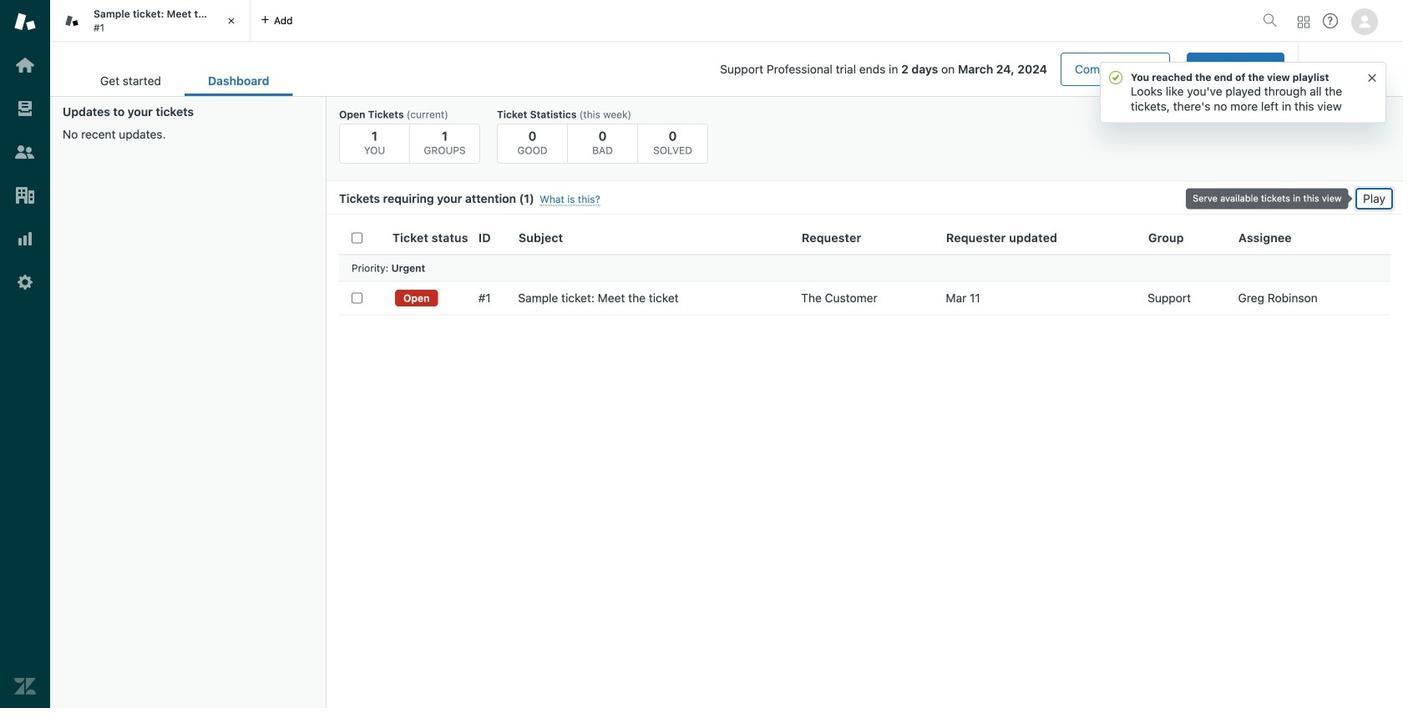 Task type: vqa. For each thing, say whether or not it's contained in the screenshot.
Refresh views pane icon
no



Task type: locate. For each thing, give the bounding box(es) containing it.
customers image
[[14, 141, 36, 163]]

zendesk products image
[[1299, 16, 1310, 28]]

1 vertical spatial tab
[[77, 65, 185, 96]]

grid
[[327, 221, 1404, 709]]

organizations image
[[14, 185, 36, 206]]

views image
[[14, 98, 36, 120]]

zendesk support image
[[14, 11, 36, 33]]

close image
[[223, 13, 240, 29]]

get help image
[[1324, 13, 1339, 28]]

None checkbox
[[352, 293, 363, 304]]

tab
[[50, 0, 251, 42], [77, 65, 185, 96]]

0 vertical spatial tab
[[50, 0, 251, 42]]

tab list
[[77, 65, 293, 96]]

admin image
[[14, 272, 36, 293]]



Task type: describe. For each thing, give the bounding box(es) containing it.
zendesk image
[[14, 676, 36, 698]]

main element
[[0, 0, 50, 709]]

reporting image
[[14, 228, 36, 250]]

Select All Tickets checkbox
[[352, 233, 363, 243]]

tabs tab list
[[50, 0, 1257, 42]]

March 24, 2024 text field
[[959, 62, 1048, 76]]

get started image
[[14, 54, 36, 76]]



